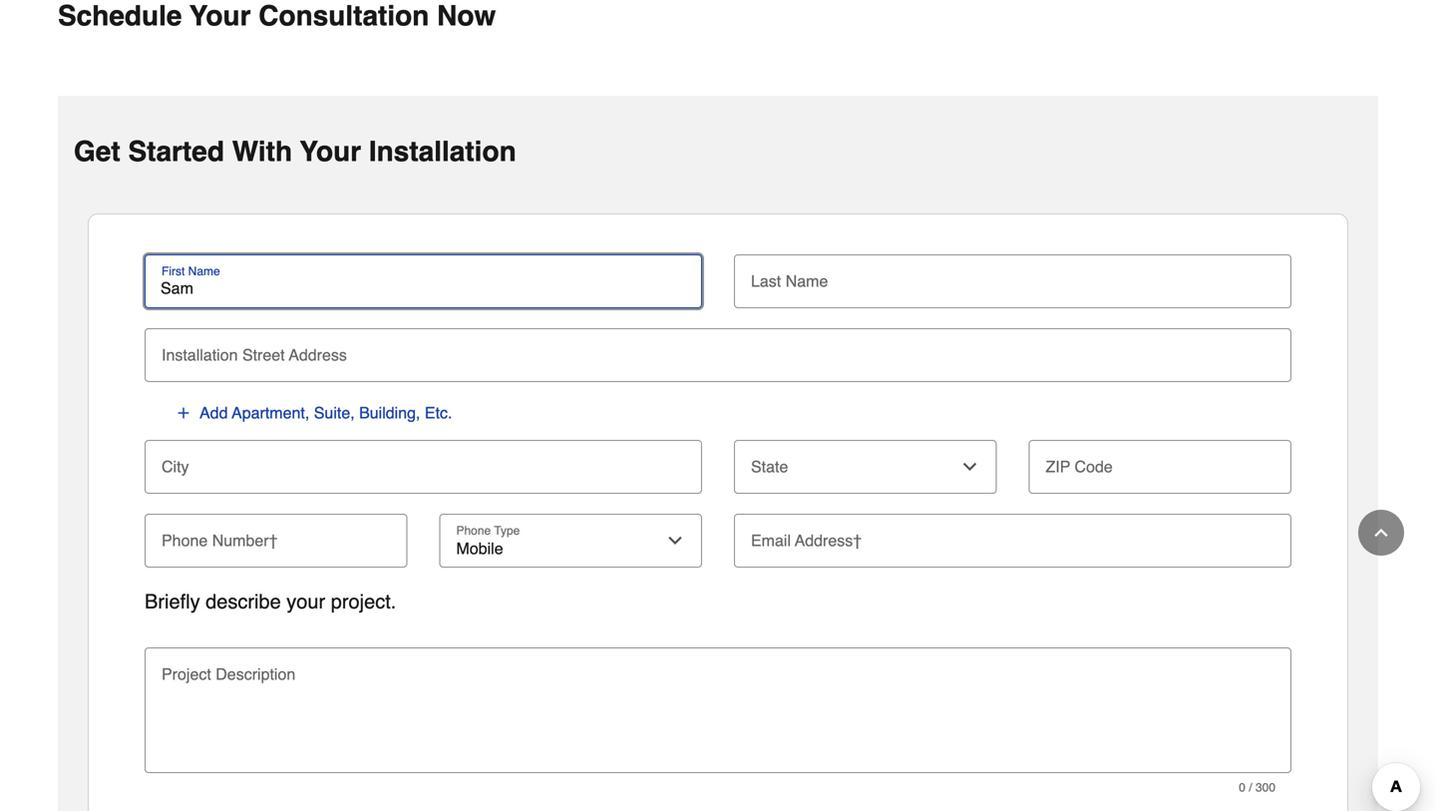 Task type: vqa. For each thing, say whether or not it's contained in the screenshot.
Your to the top
yes



Task type: describe. For each thing, give the bounding box(es) containing it.
briefly describe your project.
[[145, 590, 396, 613]]

last name
[[751, 272, 828, 290]]

your
[[287, 590, 325, 613]]

describe
[[206, 590, 281, 613]]

description
[[216, 665, 296, 684]]

number†
[[212, 531, 278, 550]]

Installation Street Address text field
[[153, 328, 1284, 372]]

plus image
[[176, 405, 192, 421]]

Project Description text field
[[153, 676, 1284, 763]]

schedule
[[58, 0, 182, 32]]

installation street address
[[162, 346, 347, 364]]

300
[[1256, 781, 1276, 795]]

get
[[74, 136, 120, 168]]

email address†
[[751, 531, 862, 550]]

last
[[751, 272, 781, 290]]

0 vertical spatial your
[[190, 0, 251, 32]]

briefly
[[145, 590, 200, 613]]

/
[[1249, 781, 1253, 795]]

Email Address† text field
[[742, 514, 1284, 558]]

code
[[1075, 458, 1113, 476]]

add apartment, suite, building, etc.
[[200, 404, 452, 422]]



Task type: locate. For each thing, give the bounding box(es) containing it.
with
[[232, 136, 292, 168]]

name right first
[[188, 265, 220, 278]]

add apartment, suite, building, etc. button
[[175, 402, 453, 424]]

ZIP Code text field
[[1037, 440, 1284, 484]]

0 vertical spatial installation
[[369, 136, 516, 168]]

address†
[[795, 531, 862, 550]]

name right last
[[786, 272, 828, 290]]

your
[[190, 0, 251, 32], [300, 136, 361, 168]]

phone number†
[[162, 531, 278, 550]]

1 horizontal spatial installation
[[369, 136, 516, 168]]

get started with your installation
[[74, 136, 516, 168]]

address
[[289, 346, 347, 364]]

0 horizontal spatial installation
[[162, 346, 238, 364]]

first
[[162, 265, 185, 278]]

email
[[751, 531, 791, 550]]

First Name text field
[[153, 278, 694, 298]]

0 horizontal spatial your
[[190, 0, 251, 32]]

city
[[162, 458, 189, 476]]

0 / 300
[[1239, 781, 1276, 795]]

building,
[[359, 404, 420, 422]]

1 vertical spatial your
[[300, 136, 361, 168]]

zip code
[[1046, 458, 1113, 476]]

1 horizontal spatial your
[[300, 136, 361, 168]]

project
[[162, 665, 211, 684]]

apartment,
[[232, 404, 310, 422]]

City text field
[[153, 440, 694, 484]]

installation
[[369, 136, 516, 168], [162, 346, 238, 364]]

name for last name
[[786, 272, 828, 290]]

etc.
[[425, 404, 452, 422]]

consultation
[[259, 0, 429, 32]]

first name
[[162, 265, 220, 278]]

phone
[[162, 531, 208, 550]]

suite,
[[314, 404, 355, 422]]

chevron up image
[[1372, 523, 1392, 543]]

0
[[1239, 781, 1246, 795]]

schedule your consultation now
[[58, 0, 496, 32]]

zip
[[1046, 458, 1071, 476]]

project.
[[331, 590, 396, 613]]

Phone Number† text field
[[153, 514, 400, 558]]

project description
[[162, 665, 296, 684]]

Last Name text field
[[742, 255, 1284, 298]]

1 vertical spatial installation
[[162, 346, 238, 364]]

0 horizontal spatial name
[[188, 265, 220, 278]]

name
[[188, 265, 220, 278], [786, 272, 828, 290]]

now
[[437, 0, 496, 32]]

started
[[128, 136, 224, 168]]

name for first name
[[188, 265, 220, 278]]

street
[[242, 346, 285, 364]]

scroll to top element
[[1359, 510, 1405, 556]]

1 horizontal spatial name
[[786, 272, 828, 290]]

add
[[200, 404, 228, 422]]



